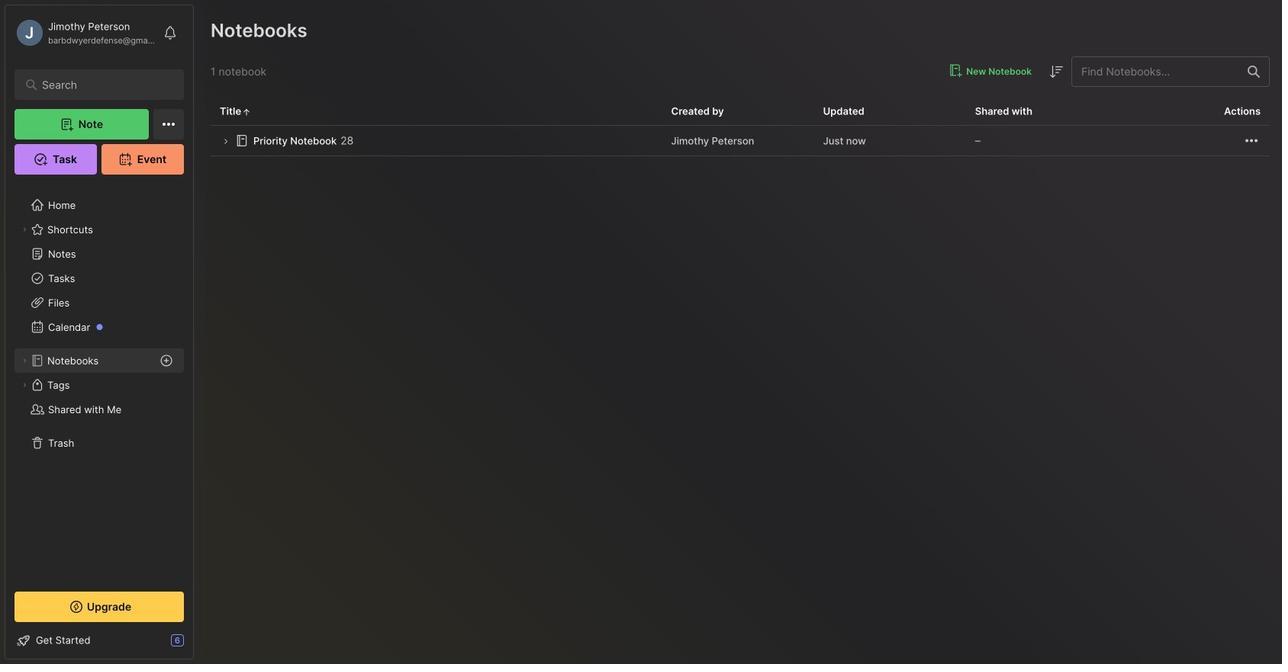 Task type: vqa. For each thing, say whether or not it's contained in the screenshot.
THE HELP AND LEARNING TASK CHECKLIST Field
yes



Task type: locate. For each thing, give the bounding box(es) containing it.
tree
[[5, 184, 193, 579]]

tree inside main element
[[5, 184, 193, 579]]

click to collapse image
[[193, 637, 204, 655]]

Search text field
[[42, 78, 164, 92]]

Help and Learning task checklist field
[[5, 629, 193, 653]]

Find Notebooks… text field
[[1072, 59, 1239, 84]]

None search field
[[42, 76, 164, 94]]

arrow image
[[220, 136, 231, 147]]

expand tags image
[[20, 381, 29, 390]]

row
[[211, 126, 1270, 156]]

expand notebooks image
[[20, 356, 29, 366]]

none search field inside main element
[[42, 76, 164, 94]]



Task type: describe. For each thing, give the bounding box(es) containing it.
Account field
[[15, 18, 156, 48]]

sort options image
[[1047, 63, 1066, 81]]

Sort field
[[1047, 63, 1066, 81]]

More actions field
[[1243, 132, 1261, 150]]

main element
[[0, 0, 198, 665]]

more actions image
[[1243, 132, 1261, 150]]



